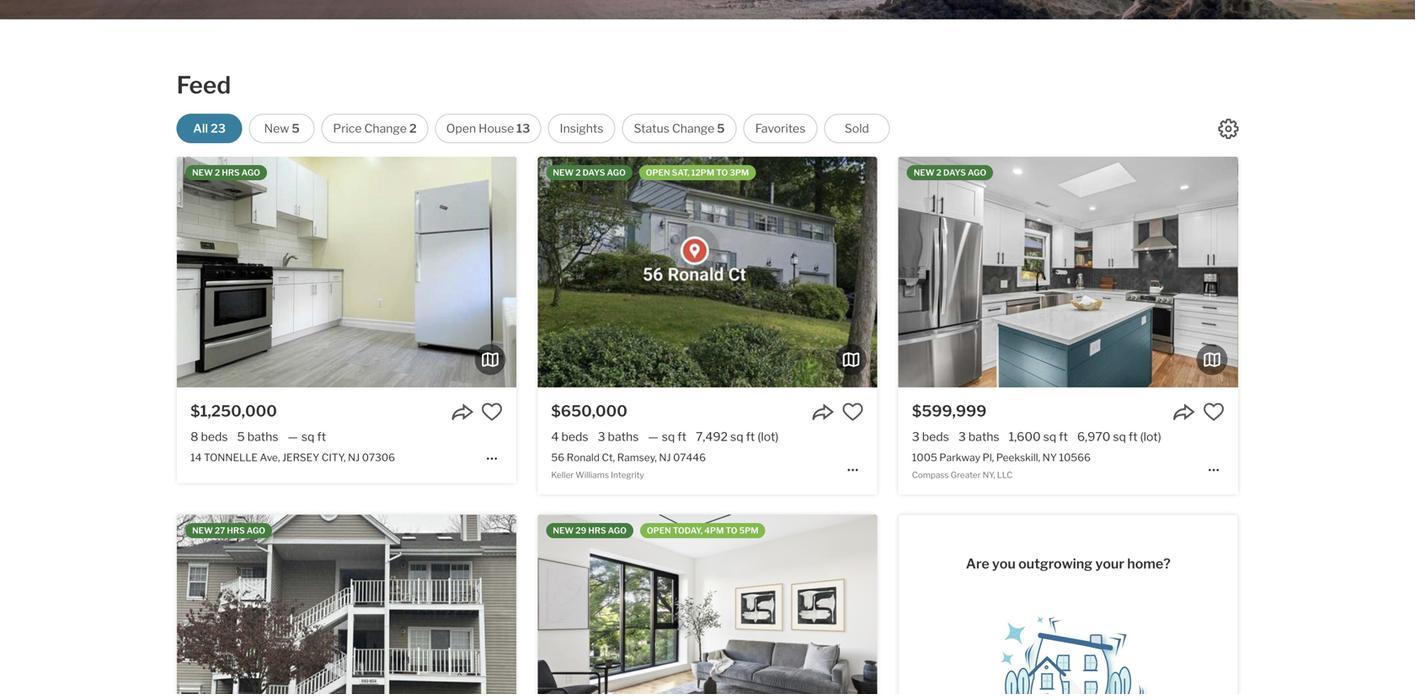 Task type: locate. For each thing, give the bounding box(es) containing it.
ago for $1,250,000
[[242, 168, 260, 178]]

Price Change radio
[[322, 114, 429, 143]]

1 favorite button checkbox from the left
[[481, 401, 503, 423]]

$599,999
[[913, 402, 987, 421]]

1 horizontal spatial —
[[648, 430, 659, 444]]

3 beds from the left
[[923, 430, 950, 444]]

baths up ramsey,
[[608, 430, 639, 444]]

1 3 baths from the left
[[598, 430, 639, 444]]

hrs
[[222, 168, 240, 178], [227, 526, 245, 536], [589, 526, 607, 536]]

5
[[292, 121, 300, 136], [717, 121, 725, 136], [237, 430, 245, 444]]

4 ft from the left
[[1060, 430, 1069, 444]]

2
[[409, 121, 417, 136], [215, 168, 220, 178], [576, 168, 581, 178], [937, 168, 942, 178]]

1 horizontal spatial favorite button image
[[842, 401, 864, 423]]

keller
[[552, 470, 574, 480]]

0 vertical spatial to
[[717, 168, 728, 178]]

baths up ave,
[[248, 430, 279, 444]]

1 horizontal spatial beds
[[562, 430, 589, 444]]

2 change from the left
[[672, 121, 715, 136]]

3 baths for $650,000
[[598, 430, 639, 444]]

to left 3pm on the right
[[717, 168, 728, 178]]

change for 5
[[672, 121, 715, 136]]

1 horizontal spatial favorite button checkbox
[[842, 401, 864, 423]]

open left sat,
[[646, 168, 671, 178]]

ft up city,
[[317, 430, 326, 444]]

2 horizontal spatial 5
[[717, 121, 725, 136]]

beds right 8
[[201, 430, 228, 444]]

ft right 6,970
[[1129, 430, 1138, 444]]

1 — sq ft from the left
[[288, 430, 326, 444]]

2 days from the left
[[944, 168, 967, 178]]

— sq ft up 07446
[[648, 430, 687, 444]]

14 tonnelle ave, jersey city, nj 07306
[[191, 452, 395, 464]]

2 beds from the left
[[562, 430, 589, 444]]

7,492
[[696, 430, 728, 444]]

2 for $1,250,000
[[215, 168, 220, 178]]

3 up 1005
[[913, 430, 920, 444]]

hrs down 23
[[222, 168, 240, 178]]

—
[[288, 430, 298, 444], [648, 430, 659, 444]]

ft up 07446
[[678, 430, 687, 444]]

ny
[[1043, 452, 1058, 464]]

— up 14 tonnelle ave, jersey city, nj 07306
[[288, 430, 298, 444]]

0 horizontal spatial days
[[583, 168, 606, 178]]

2 horizontal spatial 3
[[959, 430, 967, 444]]

home?
[[1128, 556, 1171, 572]]

photo of 56 ronald ct, ramsey, nj 07446 image
[[538, 157, 878, 388]]

1 horizontal spatial baths
[[608, 430, 639, 444]]

0 horizontal spatial favorite button image
[[481, 401, 503, 423]]

1 horizontal spatial — sq ft
[[648, 430, 687, 444]]

ago
[[242, 168, 260, 178], [607, 168, 626, 178], [968, 168, 987, 178], [247, 526, 266, 536], [608, 526, 627, 536]]

0 horizontal spatial beds
[[201, 430, 228, 444]]

1 vertical spatial open
[[647, 526, 672, 536]]

1 horizontal spatial 3 baths
[[959, 430, 1000, 444]]

sq right the 7,492
[[731, 430, 744, 444]]

3 sq from the left
[[731, 430, 744, 444]]

5 right the new
[[292, 121, 300, 136]]

2 nj from the left
[[659, 452, 671, 464]]

change right 'status'
[[672, 121, 715, 136]]

3
[[598, 430, 606, 444], [913, 430, 920, 444], [959, 430, 967, 444]]

nj left 07446
[[659, 452, 671, 464]]

jersey
[[282, 452, 320, 464]]

3 up parkway
[[959, 430, 967, 444]]

1 beds from the left
[[201, 430, 228, 444]]

5 ft from the left
[[1129, 430, 1138, 444]]

days
[[583, 168, 606, 178], [944, 168, 967, 178]]

new 29 hrs ago
[[553, 526, 627, 536]]

— sq ft up jersey
[[288, 430, 326, 444]]

$1,250,000
[[191, 402, 277, 421]]

beds for $650,000
[[562, 430, 589, 444]]

peekskill,
[[997, 452, 1041, 464]]

1 baths from the left
[[248, 430, 279, 444]]

1 horizontal spatial 5
[[292, 121, 300, 136]]

1 horizontal spatial new 2 days ago
[[914, 168, 987, 178]]

2 baths from the left
[[608, 430, 639, 444]]

an image of a house image
[[985, 605, 1153, 695]]

ft up the 10566
[[1060, 430, 1069, 444]]

you
[[993, 556, 1016, 572]]

change right price
[[365, 121, 407, 136]]

Open House radio
[[435, 114, 542, 143]]

— sq ft for $1,250,000
[[288, 430, 326, 444]]

0 horizontal spatial change
[[365, 121, 407, 136]]

5 up tonnelle
[[237, 430, 245, 444]]

0 horizontal spatial 3
[[598, 430, 606, 444]]

new 2 days ago for $650,000
[[553, 168, 626, 178]]

2 3 baths from the left
[[959, 430, 1000, 444]]

1 photo of 14 tonnelle ave, jersey city, nj 07306 image from the left
[[177, 157, 517, 388]]

ft
[[317, 430, 326, 444], [678, 430, 687, 444], [746, 430, 755, 444], [1060, 430, 1069, 444], [1129, 430, 1138, 444]]

photo of 924 lafayette ave #2, brooklyn, ny 11221 image
[[538, 515, 878, 695], [878, 515, 1218, 695]]

outgrowing
[[1019, 556, 1093, 572]]

new
[[192, 168, 213, 178], [553, 168, 574, 178], [914, 168, 935, 178], [192, 526, 213, 536], [553, 526, 574, 536]]

0 vertical spatial open
[[646, 168, 671, 178]]

5 baths
[[237, 430, 279, 444]]

2 — from the left
[[648, 430, 659, 444]]

1 ft from the left
[[317, 430, 326, 444]]

1 horizontal spatial (lot)
[[1141, 430, 1162, 444]]

0 horizontal spatial new 2 days ago
[[553, 168, 626, 178]]

Status Change radio
[[622, 114, 737, 143]]

(lot) right the 7,492
[[758, 430, 779, 444]]

0 horizontal spatial favorite button checkbox
[[481, 401, 503, 423]]

3 up ct,
[[598, 430, 606, 444]]

0 horizontal spatial 5
[[237, 430, 245, 444]]

29
[[576, 526, 587, 536]]

1 vertical spatial to
[[726, 526, 738, 536]]

1 horizontal spatial 3
[[913, 430, 920, 444]]

baths up pl,
[[969, 430, 1000, 444]]

open house 13
[[447, 121, 530, 136]]

2 ft from the left
[[678, 430, 687, 444]]

hrs right 27
[[227, 526, 245, 536]]

favorite button image for $650,000
[[842, 401, 864, 423]]

open
[[646, 168, 671, 178], [647, 526, 672, 536]]

1 horizontal spatial days
[[944, 168, 967, 178]]

0 horizontal spatial nj
[[348, 452, 360, 464]]

photo of 897 tuliptree ct, mahwah, nj 07430 image
[[177, 515, 517, 695], [517, 515, 857, 695]]

3 baths
[[598, 430, 639, 444], [959, 430, 1000, 444]]

new
[[264, 121, 289, 136]]

56
[[552, 452, 565, 464]]

city,
[[322, 452, 346, 464]]

8
[[191, 430, 198, 444]]

07446
[[673, 452, 706, 464]]

favorite button checkbox
[[481, 401, 503, 423], [842, 401, 864, 423]]

nj right city,
[[348, 452, 360, 464]]

photo of 1005 parkway pl, peekskill, ny 10566 image
[[899, 157, 1239, 388], [1239, 157, 1416, 388]]

sq up ny
[[1044, 430, 1057, 444]]

0 horizontal spatial (lot)
[[758, 430, 779, 444]]

1 change from the left
[[365, 121, 407, 136]]

1 — from the left
[[288, 430, 298, 444]]

to
[[717, 168, 728, 178], [726, 526, 738, 536]]

tonnelle
[[204, 452, 258, 464]]

2 for $599,999
[[937, 168, 942, 178]]

2 favorite button checkbox from the left
[[842, 401, 864, 423]]

change
[[365, 121, 407, 136], [672, 121, 715, 136]]

new 2 days ago for $599,999
[[914, 168, 987, 178]]

favorite button checkbox
[[1203, 401, 1225, 423]]

3 baths up pl,
[[959, 430, 1000, 444]]

beds right 4
[[562, 430, 589, 444]]

to for 3pm
[[717, 168, 728, 178]]

5 up open sat, 12pm to 3pm
[[717, 121, 725, 136]]

favorite button image
[[481, 401, 503, 423], [842, 401, 864, 423]]

1 3 from the left
[[598, 430, 606, 444]]

new 5
[[264, 121, 300, 136]]

baths for $650,000
[[608, 430, 639, 444]]

sold
[[845, 121, 870, 136]]

beds up 1005
[[923, 430, 950, 444]]

0 horizontal spatial —
[[288, 430, 298, 444]]

open left today,
[[647, 526, 672, 536]]

5pm
[[740, 526, 759, 536]]

14
[[191, 452, 202, 464]]

2 sq from the left
[[662, 430, 675, 444]]

1 favorite button image from the left
[[481, 401, 503, 423]]

(lot)
[[758, 430, 779, 444], [1141, 430, 1162, 444]]

1 horizontal spatial change
[[672, 121, 715, 136]]

llc
[[998, 470, 1013, 480]]

10566
[[1060, 452, 1091, 464]]

baths
[[248, 430, 279, 444], [608, 430, 639, 444], [969, 430, 1000, 444]]

1 (lot) from the left
[[758, 430, 779, 444]]

days for $599,999
[[944, 168, 967, 178]]

0 horizontal spatial baths
[[248, 430, 279, 444]]

beds
[[201, 430, 228, 444], [562, 430, 589, 444], [923, 430, 950, 444]]

2 new 2 days ago from the left
[[914, 168, 987, 178]]

open
[[447, 121, 476, 136]]

ronald
[[567, 452, 600, 464]]

(lot) right 6,970
[[1141, 430, 1162, 444]]

sq up 07446
[[662, 430, 675, 444]]

0 horizontal spatial 3 baths
[[598, 430, 639, 444]]

— up ramsey,
[[648, 430, 659, 444]]

1 sq from the left
[[302, 430, 315, 444]]

— sq ft
[[288, 430, 326, 444], [648, 430, 687, 444]]

price
[[333, 121, 362, 136]]

2 horizontal spatial beds
[[923, 430, 950, 444]]

1 horizontal spatial nj
[[659, 452, 671, 464]]

0 horizontal spatial — sq ft
[[288, 430, 326, 444]]

3 baths from the left
[[969, 430, 1000, 444]]

All radio
[[177, 114, 242, 143]]

sq up jersey
[[302, 430, 315, 444]]

sq right 6,970
[[1114, 430, 1127, 444]]

1 days from the left
[[583, 168, 606, 178]]

are
[[967, 556, 990, 572]]

ramsey,
[[618, 452, 657, 464]]

5 inside the new "option"
[[292, 121, 300, 136]]

nj
[[348, 452, 360, 464], [659, 452, 671, 464]]

sq
[[302, 430, 315, 444], [662, 430, 675, 444], [731, 430, 744, 444], [1044, 430, 1057, 444], [1114, 430, 1127, 444]]

beds for $1,250,000
[[201, 430, 228, 444]]

23
[[211, 121, 226, 136]]

(lot) for $650,000
[[758, 430, 779, 444]]

1005 parkway pl, peekskill, ny 10566 compass greater ny, llc
[[913, 452, 1091, 480]]

1 new 2 days ago from the left
[[553, 168, 626, 178]]

2 3 from the left
[[913, 430, 920, 444]]

2 — sq ft from the left
[[648, 430, 687, 444]]

4
[[552, 430, 559, 444]]

ft right the 7,492
[[746, 430, 755, 444]]

price change 2
[[333, 121, 417, 136]]

new 2 days ago
[[553, 168, 626, 178], [914, 168, 987, 178]]

favorite button checkbox for $650,000
[[842, 401, 864, 423]]

1,600
[[1009, 430, 1041, 444]]

2 favorite button image from the left
[[842, 401, 864, 423]]

option group
[[177, 114, 890, 143]]

hrs right 29 at the left
[[589, 526, 607, 536]]

favorites
[[756, 121, 806, 136]]

to left the 5pm
[[726, 526, 738, 536]]

photo of 14 tonnelle ave, jersey city, nj 07306 image
[[177, 157, 517, 388], [517, 157, 857, 388]]

feed
[[177, 71, 231, 99]]

2 (lot) from the left
[[1141, 430, 1162, 444]]

hrs for 2
[[222, 168, 240, 178]]

nj inside 56 ronald ct, ramsey, nj 07446 keller williams integrity
[[659, 452, 671, 464]]

3 baths up ct,
[[598, 430, 639, 444]]

3 3 from the left
[[959, 430, 967, 444]]

2 horizontal spatial baths
[[969, 430, 1000, 444]]

open today, 4pm to 5pm
[[647, 526, 759, 536]]



Task type: vqa. For each thing, say whether or not it's contained in the screenshot.
Pl,
yes



Task type: describe. For each thing, give the bounding box(es) containing it.
3 for $650,000
[[598, 430, 606, 444]]

13
[[517, 121, 530, 136]]

2 photo of 1005 parkway pl, peekskill, ny 10566 image from the left
[[1239, 157, 1416, 388]]

— for $650,000
[[648, 430, 659, 444]]

open for open sat, 12pm to 3pm
[[646, 168, 671, 178]]

2 photo of 14 tonnelle ave, jersey city, nj 07306 image from the left
[[517, 157, 857, 388]]

3 baths for $599,999
[[959, 430, 1000, 444]]

2 photo of 924 lafayette ave #2, brooklyn, ny 11221 image from the left
[[878, 515, 1218, 695]]

baths for $599,999
[[969, 430, 1000, 444]]

change for 2
[[365, 121, 407, 136]]

new 27 hrs ago
[[192, 526, 266, 536]]

williams
[[576, 470, 609, 480]]

beds for $599,999
[[923, 430, 950, 444]]

favorite button image
[[1203, 401, 1225, 423]]

5 inside the status change radio
[[717, 121, 725, 136]]

ago for $599,999
[[968, 168, 987, 178]]

1005
[[913, 452, 938, 464]]

all
[[193, 121, 208, 136]]

8 beds
[[191, 430, 228, 444]]

favorite button image for $1,250,000
[[481, 401, 503, 423]]

new for $1,250,000
[[192, 168, 213, 178]]

4pm
[[705, 526, 724, 536]]

open for open today, 4pm to 5pm
[[647, 526, 672, 536]]

to for 5pm
[[726, 526, 738, 536]]

ct,
[[602, 452, 615, 464]]

3pm
[[730, 168, 750, 178]]

1 photo of 1005 parkway pl, peekskill, ny 10566 image from the left
[[899, 157, 1239, 388]]

new for $599,999
[[914, 168, 935, 178]]

house
[[479, 121, 514, 136]]

12pm
[[692, 168, 715, 178]]

hrs for 29
[[589, 526, 607, 536]]

1,600 sq ft
[[1009, 430, 1069, 444]]

4 beds
[[552, 430, 589, 444]]

parkway
[[940, 452, 981, 464]]

6,970 sq ft (lot)
[[1078, 430, 1162, 444]]

ago for $650,000
[[607, 168, 626, 178]]

1 nj from the left
[[348, 452, 360, 464]]

6,970
[[1078, 430, 1111, 444]]

greater
[[951, 470, 981, 480]]

2 for $650,000
[[576, 168, 581, 178]]

3 beds
[[913, 430, 950, 444]]

hrs for 27
[[227, 526, 245, 536]]

status change 5
[[634, 121, 725, 136]]

new for $650,000
[[553, 168, 574, 178]]

Sold radio
[[825, 114, 890, 143]]

option group containing all
[[177, 114, 890, 143]]

baths for $1,250,000
[[248, 430, 279, 444]]

7,492 sq ft (lot)
[[696, 430, 779, 444]]

2 photo of 897 tuliptree ct, mahwah, nj 07430 image from the left
[[517, 515, 857, 695]]

ny,
[[983, 470, 996, 480]]

integrity
[[611, 470, 645, 480]]

pl,
[[983, 452, 995, 464]]

$650,000
[[552, 402, 628, 421]]

4 sq from the left
[[1044, 430, 1057, 444]]

New radio
[[249, 114, 315, 143]]

status
[[634, 121, 670, 136]]

1 photo of 924 lafayette ave #2, brooklyn, ny 11221 image from the left
[[538, 515, 878, 695]]

— sq ft for $650,000
[[648, 430, 687, 444]]

open sat, 12pm to 3pm
[[646, 168, 750, 178]]

27
[[215, 526, 225, 536]]

3 for $599,999
[[959, 430, 967, 444]]

Favorites radio
[[744, 114, 818, 143]]

2 inside price change radio
[[409, 121, 417, 136]]

all 23
[[193, 121, 226, 136]]

today,
[[673, 526, 703, 536]]

5 sq from the left
[[1114, 430, 1127, 444]]

are you outgrowing your home?
[[967, 556, 1171, 572]]

insights
[[560, 121, 604, 136]]

(lot) for $599,999
[[1141, 430, 1162, 444]]

your
[[1096, 556, 1125, 572]]

favorite button checkbox for $1,250,000
[[481, 401, 503, 423]]

days for $650,000
[[583, 168, 606, 178]]

new 2 hrs ago
[[192, 168, 260, 178]]

Insights radio
[[548, 114, 616, 143]]

— for $1,250,000
[[288, 430, 298, 444]]

sat,
[[672, 168, 690, 178]]

3 ft from the left
[[746, 430, 755, 444]]

ave,
[[260, 452, 280, 464]]

56 ronald ct, ramsey, nj 07446 keller williams integrity
[[552, 452, 706, 480]]

compass
[[913, 470, 949, 480]]

07306
[[362, 452, 395, 464]]

1 photo of 897 tuliptree ct, mahwah, nj 07430 image from the left
[[177, 515, 517, 695]]



